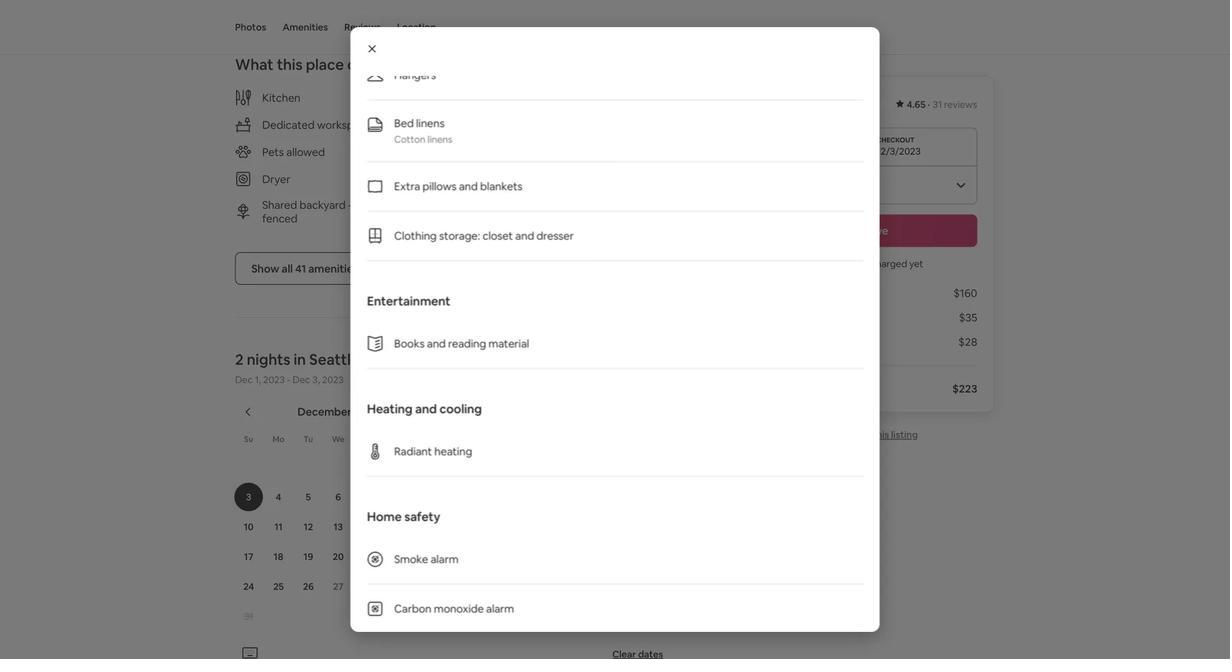 Task type: vqa. For each thing, say whether or not it's contained in the screenshot.
28 button
yes



Task type: locate. For each thing, give the bounding box(es) containing it.
radiant
[[394, 445, 432, 459]]

28 button right 27
[[353, 573, 383, 601]]

1 horizontal spatial alarm
[[486, 602, 514, 616]]

1 horizontal spatial 28
[[470, 581, 481, 593]]

night
[[789, 97, 815, 111]]

0 horizontal spatial 28 button
[[353, 573, 383, 601]]

2 30 button from the left
[[520, 573, 550, 601]]

1 horizontal spatial 31 button
[[550, 573, 580, 601]]

2 28 from the left
[[470, 581, 481, 593]]

24
[[243, 581, 254, 593]]

clothing storage: closet and dresser
[[394, 229, 573, 243]]

patio or balcony
[[489, 172, 569, 186]]

carbon
[[394, 602, 431, 616]]

pets
[[262, 145, 284, 159]]

29 button
[[383, 573, 413, 601], [490, 573, 520, 601]]

13, saturday, january 2024. available. select as check-in date. button
[[640, 483, 669, 512]]

location
[[397, 21, 436, 33]]

0 vertical spatial 31 button
[[550, 573, 580, 601]]

bed
[[394, 116, 413, 130]]

16, tuesday, january 2024. available. select as check-in date. button
[[521, 513, 549, 542]]

dresser
[[536, 229, 573, 243]]

hangers
[[394, 68, 436, 82]]

dryer
[[262, 172, 290, 186]]

1 vertical spatial 31
[[560, 581, 570, 593]]

29 button up carbon
[[383, 573, 413, 601]]

amenities button
[[283, 0, 328, 54]]

and right 'books'
[[427, 337, 445, 351]]

what this place offers dialog
[[350, 0, 880, 660]]

0 horizontal spatial 29 button
[[383, 573, 413, 601]]

heating and cooling
[[367, 401, 482, 417]]

1 horizontal spatial 2023
[[322, 374, 344, 386]]

28 for 2nd 28 button
[[470, 581, 481, 593]]

all
[[282, 262, 293, 276]]

29 up carbon
[[393, 581, 403, 593]]

2 30 from the left
[[529, 581, 541, 593]]

in
[[294, 350, 306, 369]]

1 horizontal spatial this
[[873, 429, 889, 441]]

report
[[840, 429, 871, 441]]

0 horizontal spatial 31
[[244, 611, 253, 623]]

won't
[[831, 258, 855, 270]]

19, friday, january 2024. available. select as check-in date. button
[[610, 513, 639, 542]]

29 button down 22, monday, january 2024. available. select as check-in date. button
[[490, 573, 520, 601]]

12/3/2023
[[877, 146, 921, 158]]

be
[[857, 258, 869, 270]]

and right pillows
[[459, 179, 477, 193]]

31 button down 24 button
[[234, 603, 264, 631]]

0 horizontal spatial alarm
[[430, 553, 458, 567]]

2023
[[263, 374, 285, 386], [322, 374, 344, 386], [354, 405, 379, 419]]

mo
[[273, 434, 284, 445]]

$80 night
[[759, 93, 815, 112]]

dec right -
[[293, 374, 310, 386]]

27 button
[[323, 573, 353, 601]]

alarm left the 21, sunday, january 2024. available. select as check-in date. button on the left bottom
[[430, 553, 458, 567]]

·
[[928, 98, 930, 111]]

1 horizontal spatial 29
[[500, 581, 511, 593]]

0 horizontal spatial this
[[277, 55, 303, 74]]

29 down 22, monday, january 2024. available. select as check-in date. button
[[500, 581, 511, 593]]

1 29 button from the left
[[383, 573, 413, 601]]

11, thursday, january 2024. available. select as check-in date. button
[[580, 483, 609, 512]]

tu
[[304, 434, 313, 445]]

31 button down the 24, wednesday, january 2024. available. select as check-in date. button
[[550, 573, 580, 601]]

2 29 button from the left
[[490, 573, 520, 601]]

8, monday, january 2024. available. select as check-in date. button
[[491, 483, 519, 512]]

2 28 button from the left
[[460, 573, 490, 601]]

linens right cotton
[[427, 133, 452, 145]]

2023 left -
[[263, 374, 285, 386]]

18 button
[[264, 543, 293, 571]]

0 horizontal spatial 30 button
[[413, 573, 443, 601]]

–
[[348, 198, 354, 212]]

1 horizontal spatial 28 button
[[460, 573, 490, 601]]

31 right the '·'
[[933, 98, 942, 111]]

1 30 button from the left
[[413, 573, 443, 601]]

15, monday, january 2024. available. select as check-in date. button
[[491, 513, 519, 542]]

30 down 23, tuesday, january 2024. available. select as check-in date. button
[[529, 581, 541, 593]]

linens up cotton
[[416, 116, 444, 130]]

30 button down 23, tuesday, january 2024. available. select as check-in date. button
[[520, 573, 550, 601]]

patio
[[489, 172, 514, 186]]

amenities
[[283, 21, 328, 33]]

this left listing
[[873, 429, 889, 441]]

what this place offers
[[235, 55, 389, 74]]

14, sunday, january 2024. available. select as check-in date. button
[[461, 513, 490, 542]]

12/3/2023 button
[[759, 128, 977, 166]]

31 down the 24, wednesday, january 2024. available. select as check-in date. button
[[560, 581, 570, 593]]

23 button
[[413, 543, 443, 571]]

13 button
[[323, 513, 353, 542]]

4 button
[[264, 483, 293, 512]]

material
[[488, 337, 529, 351]]

0 horizontal spatial 29
[[393, 581, 403, 593]]

place
[[306, 55, 344, 74]]

alarm right monoxide
[[486, 602, 514, 616]]

1 vertical spatial linens
[[427, 133, 452, 145]]

cooling
[[439, 401, 482, 417]]

2 horizontal spatial 31
[[933, 98, 942, 111]]

8, friday, december 2023. available. select as check-in date. button
[[384, 483, 412, 512]]

2023 right 3,
[[322, 374, 344, 386]]

blankets
[[480, 179, 522, 193]]

30
[[422, 581, 433, 593], [529, 581, 541, 593]]

28 button
[[353, 573, 383, 601], [460, 573, 490, 601]]

1 vertical spatial 31 button
[[234, 603, 264, 631]]

2 horizontal spatial 2023
[[354, 405, 379, 419]]

this up kitchen at the left of page
[[277, 55, 303, 74]]

1 horizontal spatial 29 button
[[490, 573, 520, 601]]

2023 up th
[[354, 405, 379, 419]]

0 vertical spatial this
[[277, 55, 303, 74]]

11
[[274, 521, 283, 533]]

28 right 27
[[363, 581, 374, 593]]

0 horizontal spatial dec
[[235, 374, 253, 386]]

1 vertical spatial this
[[873, 429, 889, 441]]

28 button up monoxide
[[460, 573, 490, 601]]

radiant heating
[[394, 445, 472, 459]]

linens
[[416, 116, 444, 130], [427, 133, 452, 145]]

report this listing button
[[818, 429, 918, 441]]

closet
[[482, 229, 513, 243]]

1 vertical spatial alarm
[[486, 602, 514, 616]]

31 down 24 button
[[244, 611, 253, 623]]

31 button
[[550, 573, 580, 601], [234, 603, 264, 631]]

this for report
[[873, 429, 889, 441]]

5
[[306, 491, 311, 504]]

1 horizontal spatial 30
[[529, 581, 541, 593]]

2023 inside calendar application
[[354, 405, 379, 419]]

report this listing
[[840, 429, 918, 441]]

reviews button
[[344, 0, 381, 54]]

28 up monoxide
[[470, 581, 481, 593]]

23, tuesday, january 2024. available. select as check-in date. button
[[521, 543, 549, 571]]

26
[[303, 581, 314, 593]]

cotton
[[394, 133, 425, 145]]

1 horizontal spatial 30 button
[[520, 573, 550, 601]]

25
[[273, 581, 284, 593]]

29
[[393, 581, 403, 593], [500, 581, 511, 593]]

dec left 1,
[[235, 374, 253, 386]]

1 horizontal spatial dec
[[293, 374, 310, 386]]

1 28 from the left
[[363, 581, 374, 593]]

0 horizontal spatial 28
[[363, 581, 374, 593]]

30 button up carbon
[[413, 573, 443, 601]]

0 horizontal spatial 30
[[422, 581, 433, 593]]

carbon monoxide alarm
[[394, 602, 514, 616]]

3
[[246, 491, 251, 504]]

30 up carbon
[[422, 581, 433, 593]]

0 vertical spatial 31
[[933, 98, 942, 111]]

shared
[[262, 198, 297, 212]]



Task type: describe. For each thing, give the bounding box(es) containing it.
photos button
[[235, 0, 266, 54]]

show all 41 amenities button
[[235, 252, 375, 285]]

18, thursday, january 2024. available. select as check-in date. button
[[580, 513, 609, 542]]

this for what
[[277, 55, 303, 74]]

calendar application
[[219, 390, 1134, 643]]

safety
[[404, 509, 440, 525]]

1,
[[255, 374, 261, 386]]

4
[[276, 491, 281, 504]]

yet
[[909, 258, 923, 270]]

pets allowed
[[262, 145, 325, 159]]

1 horizontal spatial 31
[[560, 581, 570, 593]]

21, sunday, january 2024. available. select as check-in date. button
[[461, 543, 490, 571]]

14
[[363, 521, 373, 533]]

21 button
[[353, 543, 383, 571]]

home safety
[[367, 509, 440, 525]]

2 dec from the left
[[293, 374, 310, 386]]

12, friday, january 2024. available. select as check-in date. button
[[610, 483, 639, 512]]

16
[[423, 521, 433, 533]]

17 button
[[234, 543, 264, 571]]

20, saturday, january 2024. available. select as check-in date. button
[[640, 513, 669, 542]]

$80
[[759, 93, 786, 112]]

and right closet
[[515, 229, 534, 243]]

0 vertical spatial alarm
[[430, 553, 458, 567]]

december
[[297, 405, 352, 419]]

$28
[[958, 335, 977, 349]]

18
[[274, 551, 283, 563]]

offers
[[347, 55, 389, 74]]

4.65 · 31 reviews
[[907, 98, 977, 111]]

17, wednesday, january 2024. available. select as check-in date. button
[[551, 513, 579, 542]]

13
[[334, 521, 343, 533]]

20
[[333, 551, 344, 563]]

reserve button
[[759, 215, 977, 247]]

19 button
[[293, 543, 323, 571]]

22
[[393, 551, 403, 563]]

20 button
[[323, 543, 353, 571]]

19
[[304, 551, 313, 563]]

24, wednesday, january 2024. available. select as check-in date. button
[[551, 543, 579, 571]]

10 button
[[234, 513, 264, 542]]

2 nights in seattle dec 1, 2023 - dec 3, 2023
[[235, 350, 359, 386]]

12
[[304, 521, 313, 533]]

6 button
[[323, 483, 353, 512]]

pillows
[[422, 179, 456, 193]]

-
[[287, 374, 290, 386]]

3,
[[312, 374, 320, 386]]

entertainment
[[367, 293, 450, 309]]

smoke
[[394, 553, 428, 567]]

26, friday, january 2024. available. select as check-in date. button
[[610, 543, 639, 571]]

what
[[235, 55, 274, 74]]

home
[[367, 509, 401, 525]]

23
[[422, 551, 433, 563]]

reviews
[[344, 21, 381, 33]]

1 29 from the left
[[393, 581, 403, 593]]

4.65
[[907, 98, 926, 111]]

0 horizontal spatial 2023
[[263, 374, 285, 386]]

10, wednesday, january 2024. available. select as check-in date. button
[[551, 483, 579, 512]]

extra pillows and blankets
[[394, 179, 522, 193]]

0 horizontal spatial 31 button
[[234, 603, 264, 631]]

7, sunday, january 2024. available. select as check-in date. button
[[461, 483, 490, 512]]

kitchen
[[262, 91, 301, 105]]

26 button
[[293, 573, 323, 601]]

you won't be charged yet
[[813, 258, 923, 270]]

fully
[[356, 198, 378, 212]]

0 vertical spatial linens
[[416, 116, 444, 130]]

$223
[[952, 382, 977, 396]]

15
[[393, 521, 403, 533]]

5 button
[[293, 483, 323, 512]]

backyard
[[300, 198, 346, 212]]

amenities
[[308, 262, 358, 276]]

22, monday, january 2024. available. select as check-in date. button
[[491, 543, 519, 571]]

nights
[[247, 350, 290, 369]]

9, tuesday, january 2024. available. select as check-in date. button
[[521, 483, 549, 512]]

6
[[335, 491, 341, 504]]

books and reading material
[[394, 337, 529, 351]]

1 28 button from the left
[[353, 573, 383, 601]]

storage:
[[439, 229, 480, 243]]

25, thursday, january 2024. available. select as check-in date. button
[[580, 543, 609, 571]]

11 button
[[264, 513, 293, 542]]

fenced
[[262, 211, 298, 225]]

charged
[[871, 258, 907, 270]]

41
[[295, 262, 306, 276]]

3 button
[[234, 483, 264, 512]]

dedicated workspace
[[262, 118, 372, 132]]

balcony
[[530, 172, 569, 186]]

1 30 from the left
[[422, 581, 433, 593]]

22 button
[[383, 543, 413, 571]]

27, saturday, january 2024. available. select as check-in date. button
[[640, 543, 669, 571]]

16 button
[[413, 513, 443, 542]]

15 button
[[383, 513, 413, 542]]

december 2023
[[297, 405, 379, 419]]

seattle
[[309, 350, 359, 369]]

shared backyard – fully fenced
[[262, 198, 378, 225]]

location button
[[397, 0, 436, 54]]

show
[[251, 262, 279, 276]]

and left cooling
[[415, 401, 437, 417]]

17
[[244, 551, 253, 563]]

heating
[[434, 445, 472, 459]]

2 vertical spatial 31
[[244, 611, 253, 623]]

we
[[332, 434, 345, 445]]

smoke alarm
[[394, 553, 458, 567]]

28 for first 28 button
[[363, 581, 374, 593]]

you
[[813, 258, 829, 270]]

listing
[[891, 429, 918, 441]]

$160
[[954, 286, 977, 300]]

heating
[[367, 401, 412, 417]]

21
[[363, 551, 373, 563]]

clothing
[[394, 229, 436, 243]]

2 29 from the left
[[500, 581, 511, 593]]

1 dec from the left
[[235, 374, 253, 386]]

allowed
[[286, 145, 325, 159]]

12 button
[[293, 513, 323, 542]]

monoxide
[[434, 602, 483, 616]]

reviews
[[944, 98, 977, 111]]



